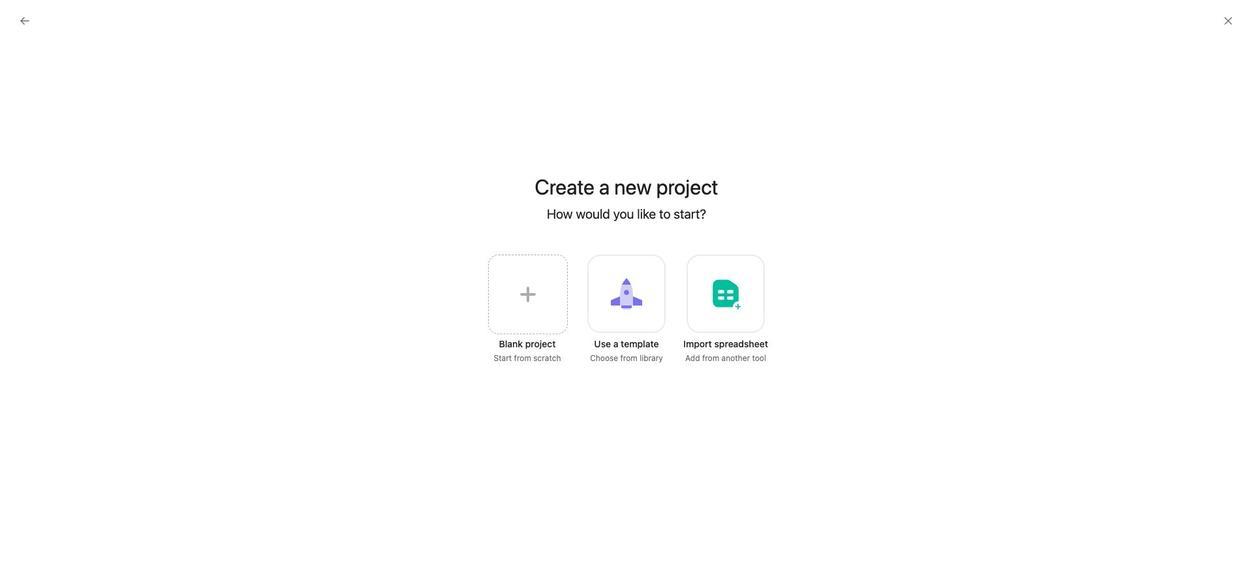 Task type: vqa. For each thing, say whether or not it's contained in the screenshot.
Close icon
yes



Task type: describe. For each thing, give the bounding box(es) containing it.
1 list image from the top
[[735, 285, 751, 301]]

hide sidebar image
[[17, 10, 27, 21]]

close image
[[1224, 16, 1234, 26]]

3 list item from the top
[[309, 300, 695, 324]]

2 list image from the top
[[735, 332, 751, 348]]

2 list item from the top
[[309, 277, 695, 300]]



Task type: locate. For each thing, give the bounding box(es) containing it.
5 list item from the top
[[309, 347, 695, 371]]

close image
[[1224, 16, 1234, 26]]

4 list item from the top
[[309, 324, 695, 347]]

list image
[[735, 285, 751, 301], [735, 332, 751, 348]]

go back image
[[20, 16, 30, 26], [20, 16, 30, 26]]

1 vertical spatial list image
[[735, 332, 751, 348]]

go back image for close image
[[20, 16, 30, 26]]

go back image for close icon in the right top of the page
[[20, 16, 30, 26]]

list item
[[309, 253, 695, 277], [309, 277, 695, 300], [309, 300, 695, 324], [309, 324, 695, 347], [309, 347, 695, 371]]

1 list item from the top
[[309, 253, 695, 277]]

0 vertical spatial list image
[[735, 285, 751, 301]]



